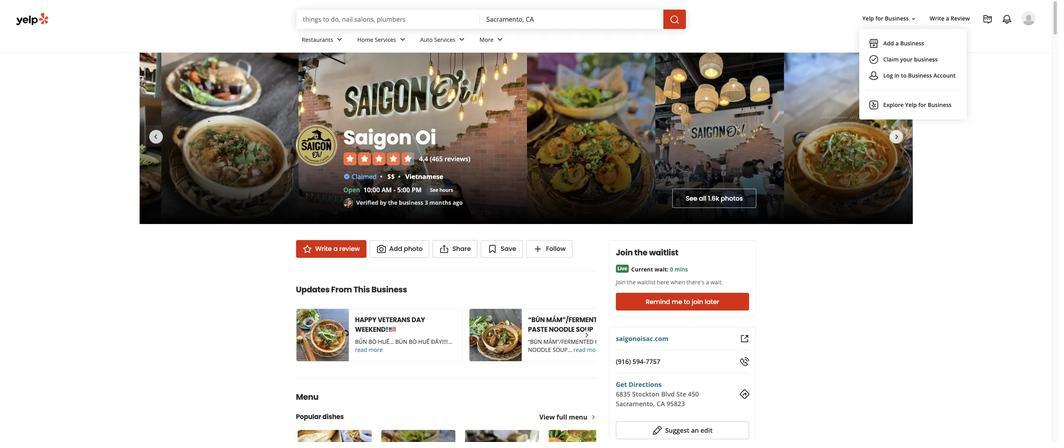 Task type: describe. For each thing, give the bounding box(es) containing it.
view full menu link
[[540, 413, 596, 422]]

get directions 6835 stockton blvd ste 450 sacramento, ca 95823
[[616, 380, 699, 408]]

view
[[540, 413, 555, 422]]

photo of saigon oi - sacramento, ca, us. bun bo hue image
[[784, 53, 913, 224]]

1.6k
[[708, 194, 719, 203]]

business left 16 chevron down v2 icon
[[885, 15, 909, 22]]

huế…
[[378, 338, 394, 346]]

24 chevron down v2 image for auto services
[[457, 35, 467, 44]]

14 chevron right outline image
[[591, 415, 596, 420]]

directions
[[629, 380, 662, 389]]

menu
[[569, 413, 588, 422]]

24 friends v2 image
[[869, 71, 879, 81]]

yelp for business
[[863, 15, 909, 22]]

pm
[[412, 186, 422, 194]]

24 chevron down v2 image for more
[[495, 35, 505, 44]]

get
[[616, 380, 627, 389]]

fish for "bún mắm"/fermented fish paste noodle soup…
[[595, 338, 607, 346]]

maria w. image
[[1022, 11, 1036, 25]]

fish for "bún mắm"/fermented fish paste  noodle soup
[[607, 316, 620, 325]]

ago
[[453, 199, 463, 206]]

verified by the business 3 months ago
[[356, 199, 463, 206]]

by
[[380, 199, 387, 206]]

the for join the waitlist
[[635, 247, 648, 258]]

mins
[[675, 266, 688, 273]]

current
[[632, 266, 654, 273]]

10:00
[[364, 186, 380, 194]]

from
[[331, 284, 352, 295]]

suggest
[[666, 426, 690, 435]]

450
[[688, 390, 699, 399]]

vietnamese
[[405, 172, 443, 181]]

previous image
[[151, 132, 160, 142]]

join
[[692, 297, 704, 306]]

sacramento,
[[616, 400, 655, 408]]

4.4 star rating image
[[343, 153, 414, 165]]

view full menu
[[540, 413, 588, 422]]

an
[[691, 426, 699, 435]]

to for business
[[901, 72, 907, 79]]

wait.
[[711, 278, 723, 286]]

wait:
[[655, 266, 669, 273]]

mắm"/fermented for soup
[[546, 316, 605, 325]]

updates from this business
[[296, 284, 407, 295]]

get directions link
[[616, 380, 662, 389]]

95823
[[667, 400, 685, 408]]

to for join
[[684, 297, 691, 306]]

a for business
[[896, 40, 899, 47]]

live current wait: 0 mins
[[618, 265, 688, 273]]

explore
[[884, 101, 904, 109]]

none field find
[[303, 15, 474, 24]]

more link
[[473, 29, 511, 52]]

24 pencil v2 image
[[653, 426, 662, 435]]

2 bún from the left
[[395, 338, 407, 346]]

in
[[895, 72, 900, 79]]

(465
[[430, 155, 443, 163]]

business categories element
[[295, 29, 1036, 52]]

add photo link
[[370, 240, 430, 258]]

claim your business button
[[866, 52, 960, 68]]

saigonoisac.com link
[[616, 334, 669, 343]]

0
[[670, 266, 674, 273]]

photos
[[721, 194, 743, 203]]

add for add photo
[[389, 244, 402, 254]]

2 read from the left
[[574, 346, 586, 354]]

hours
[[440, 187, 453, 193]]

log
[[884, 72, 893, 79]]

claim your business
[[884, 56, 938, 63]]

594-
[[633, 357, 646, 366]]

add for add a business
[[884, 40, 894, 47]]

noodle for soup
[[549, 325, 575, 334]]

waitlist for join the waitlist here when there's a wait.
[[638, 278, 656, 286]]

months
[[430, 199, 451, 206]]

none field near
[[487, 15, 657, 24]]

auto services
[[420, 36, 456, 43]]

2 photo of saigon oi - sacramento, ca, us. image from the left
[[161, 53, 299, 224]]

photo of saigon oi - sacramento, ca, us. coconut smash image
[[299, 53, 527, 224]]

log in to business account button
[[866, 68, 960, 84]]

đây!!!!…
[[431, 338, 452, 346]]

(916) 594-7757
[[616, 357, 661, 366]]

read inside happy veterans day weekend!🇺🇸 bún bò huế… bún bò huế đây!!!!… read more
[[355, 346, 367, 354]]

photo of saigon oi - sacramento, ca, us. coconut coffee image
[[913, 53, 1041, 224]]

0 vertical spatial for
[[876, 15, 884, 22]]

business for explore yelp for business
[[928, 101, 952, 109]]

next image
[[582, 330, 591, 340]]

popular
[[296, 413, 321, 422]]

user actions element
[[856, 10, 1048, 120]]

add photo
[[389, 244, 423, 254]]

saigon oi
[[343, 124, 436, 151]]

later
[[705, 297, 720, 306]]

1 bún from the left
[[355, 338, 367, 346]]

24 yelp for biz v2 image
[[869, 100, 879, 110]]

here
[[657, 278, 670, 286]]

updates from this business element
[[283, 271, 636, 365]]

see all 1.6k photos link
[[673, 189, 756, 208]]

share
[[453, 244, 471, 254]]

blvd
[[662, 390, 675, 399]]

1 vertical spatial for
[[919, 101, 927, 109]]

a for review
[[333, 244, 338, 254]]

ste
[[677, 390, 687, 399]]

join the waitlist here when there's a wait.
[[616, 278, 723, 286]]

services for auto services
[[434, 36, 456, 43]]

paste for "bún mắm"/fermented fish paste  noodle soup
[[528, 325, 548, 334]]

add a business
[[884, 40, 924, 47]]

banh khot image
[[381, 430, 455, 442]]

weekend!🇺🇸
[[355, 325, 396, 334]]

see hours
[[430, 187, 453, 193]]

saigonoisac.com
[[616, 334, 669, 343]]

happy veterans day weekend!🇺🇸 image
[[296, 309, 349, 361]]

am
[[382, 186, 392, 194]]

remind
[[646, 297, 671, 306]]

24 add biz v2 image
[[869, 39, 879, 48]]

-
[[394, 186, 396, 194]]

join for join the waitlist
[[616, 247, 633, 258]]

dishes
[[323, 413, 344, 422]]

loading interface... image
[[1041, 53, 1058, 224]]

live
[[618, 265, 628, 272]]

write a review link
[[927, 11, 974, 26]]

24 add v2 image
[[533, 244, 543, 254]]

1 bò from the left
[[369, 338, 377, 346]]

claim
[[884, 56, 899, 63]]

suggest an edit
[[666, 426, 713, 435]]

next image
[[892, 132, 902, 142]]

veterans
[[378, 316, 410, 325]]

reviews)
[[445, 155, 471, 163]]

remind me to join later
[[646, 297, 720, 306]]

all
[[699, 194, 707, 203]]

full
[[557, 413, 567, 422]]

review
[[339, 244, 360, 254]]

business for updates from this business
[[372, 284, 407, 295]]

join for join the waitlist here when there's a wait.
[[616, 278, 626, 286]]

"bún for "bún mắm"/fermented fish paste noodle soup…
[[528, 338, 542, 346]]

4.4 (465 reviews)
[[419, 155, 471, 163]]

more
[[480, 36, 494, 43]]



Task type: vqa. For each thing, say whether or not it's contained in the screenshot.
bottommost field
no



Task type: locate. For each thing, give the bounding box(es) containing it.
2 services from the left
[[434, 36, 456, 43]]

more down next icon
[[587, 346, 601, 354]]

0 vertical spatial fish
[[607, 316, 620, 325]]

3
[[425, 199, 428, 206]]

24 camera v2 image
[[377, 244, 386, 254]]

1 horizontal spatial business
[[914, 56, 938, 63]]

24 chevron down v2 image inside home services "link"
[[398, 35, 407, 44]]

bò down weekend!🇺🇸
[[369, 338, 377, 346]]

explore yelp for business button
[[866, 97, 960, 113]]

business down "pm"
[[399, 199, 423, 206]]

add right 24 add biz v2 image
[[884, 40, 894, 47]]

write inside user actions element
[[930, 15, 945, 22]]

0 vertical spatial join
[[616, 247, 633, 258]]

a
[[946, 15, 950, 22], [896, 40, 899, 47], [333, 244, 338, 254], [706, 278, 710, 286]]

(465 reviews) link
[[430, 155, 471, 163]]

24 claim v2 image
[[869, 55, 879, 65]]

1 horizontal spatial more
[[587, 346, 601, 354]]

read more
[[574, 346, 601, 354]]

mắm"/fermented for soup…
[[544, 338, 594, 346]]

home services link
[[351, 29, 414, 52]]

1 more from the left
[[369, 346, 383, 354]]

this
[[354, 284, 370, 295]]

home
[[357, 36, 373, 43]]

"bún inside "bún mắm"/fermented fish paste noodle soup…
[[528, 338, 542, 346]]

waitlist for join the waitlist
[[649, 247, 679, 258]]

auto
[[420, 36, 433, 43]]

1 vertical spatial fish
[[595, 338, 607, 346]]

1 services from the left
[[375, 36, 396, 43]]

bún right the huế…
[[395, 338, 407, 346]]

account
[[934, 72, 956, 79]]

shaking beef image
[[549, 430, 623, 442]]

1 horizontal spatial bò
[[409, 338, 417, 346]]

0 vertical spatial noodle
[[549, 325, 575, 334]]

24 phone v2 image
[[740, 357, 750, 367]]

24 chevron down v2 image inside auto services link
[[457, 35, 467, 44]]

write a review
[[315, 244, 360, 254]]

business inside button
[[914, 56, 938, 63]]

0 vertical spatial yelp
[[863, 15, 874, 22]]

noodle inside "bún mắm"/fermented fish paste  noodle soup
[[549, 325, 575, 334]]

24 save outline v2 image
[[488, 244, 498, 254]]

fish inside "bún mắm"/fermented fish paste noodle soup…
[[595, 338, 607, 346]]

paste for "bún mắm"/fermented fish paste noodle soup…
[[608, 338, 625, 346]]

see left hours
[[430, 187, 438, 193]]

"bún mắm"/fermented fish paste  noodle soup image
[[469, 309, 522, 361]]

1 vertical spatial business
[[399, 199, 423, 206]]

0 vertical spatial to
[[901, 72, 907, 79]]

popular dishes
[[296, 413, 344, 422]]

business up log in to business account
[[914, 56, 938, 63]]

"bún for "bún mắm"/fermented fish paste  noodle soup
[[528, 316, 545, 325]]

1 horizontal spatial add
[[884, 40, 894, 47]]

3 24 chevron down v2 image from the left
[[457, 35, 467, 44]]

fish right next icon
[[595, 338, 607, 346]]

write for write a review
[[315, 244, 332, 254]]

waitlist down 'current'
[[638, 278, 656, 286]]

0 horizontal spatial read
[[355, 346, 367, 354]]

0 horizontal spatial none field
[[303, 15, 474, 24]]

1 vertical spatial the
[[635, 247, 648, 258]]

4 24 chevron down v2 image from the left
[[495, 35, 505, 44]]

search image
[[670, 15, 680, 24]]

photo of saigon oi - sacramento, ca, us. image
[[33, 53, 161, 224], [161, 53, 299, 224]]

services
[[375, 36, 396, 43], [434, 36, 456, 43]]

24 chevron down v2 image
[[335, 35, 345, 44], [398, 35, 407, 44], [457, 35, 467, 44], [495, 35, 505, 44]]

write
[[930, 15, 945, 22], [315, 244, 332, 254]]

2 bò from the left
[[409, 338, 417, 346]]

add
[[884, 40, 894, 47], [389, 244, 402, 254]]

fish up saigonoisac.com "link"
[[607, 316, 620, 325]]

24 chevron down v2 image right more
[[495, 35, 505, 44]]

day
[[412, 316, 425, 325]]

0 vertical spatial see
[[430, 187, 438, 193]]

0 vertical spatial mắm"/fermented
[[546, 316, 605, 325]]

1 none field from the left
[[303, 15, 474, 24]]

see all 1.6k photos
[[686, 194, 743, 203]]

write for write a review
[[930, 15, 945, 22]]

more inside happy veterans day weekend!🇺🇸 bún bò huế… bún bò huế đây!!!!… read more
[[369, 346, 383, 354]]

0 vertical spatial add
[[884, 40, 894, 47]]

"bún
[[528, 316, 545, 325], [528, 338, 542, 346]]

24 star v2 image
[[302, 244, 312, 254]]

24 chevron down v2 image right restaurants on the top left of the page
[[335, 35, 345, 44]]

1 24 chevron down v2 image from the left
[[335, 35, 345, 44]]

yelp
[[863, 15, 874, 22], [906, 101, 917, 109]]

edit
[[701, 426, 713, 435]]

mắm"/fermented inside "bún mắm"/fermented fish paste noodle soup…
[[544, 338, 594, 346]]

16 claim filled v2 image
[[343, 173, 350, 180]]

noodle inside "bún mắm"/fermented fish paste noodle soup…
[[528, 346, 551, 354]]

remind me to join later button
[[616, 293, 750, 311]]

follow button
[[526, 240, 573, 258]]

5:00
[[397, 186, 410, 194]]

1 vertical spatial waitlist
[[638, 278, 656, 286]]

review
[[951, 15, 970, 22]]

stockton
[[633, 390, 660, 399]]

1 vertical spatial add
[[389, 244, 402, 254]]

photo of saigon oi - sacramento, ca, us. banh khot (mini crepe cakes) image
[[527, 53, 656, 224]]

menu element
[[283, 378, 624, 442]]

1 horizontal spatial to
[[901, 72, 907, 79]]

1 horizontal spatial none field
[[487, 15, 657, 24]]

services right auto
[[434, 36, 456, 43]]

bún down weekend!🇺🇸
[[355, 338, 367, 346]]

None search field
[[297, 10, 688, 29]]

1 vertical spatial paste
[[608, 338, 625, 346]]

1 vertical spatial write
[[315, 244, 332, 254]]

projects image
[[983, 14, 993, 24]]

write left review
[[930, 15, 945, 22]]

1 vertical spatial mắm"/fermented
[[544, 338, 594, 346]]

$$
[[387, 172, 395, 181]]

1 "bún from the top
[[528, 316, 545, 325]]

1 join from the top
[[616, 247, 633, 258]]

business down claim your business button
[[908, 72, 932, 79]]

services inside "link"
[[375, 36, 396, 43]]

see for see hours
[[430, 187, 438, 193]]

0 horizontal spatial add
[[389, 244, 402, 254]]

soup
[[576, 325, 593, 334]]

2 join from the top
[[616, 278, 626, 286]]

0 vertical spatial paste
[[528, 325, 548, 334]]

vietnamese link
[[405, 172, 443, 181]]

happy
[[355, 316, 377, 325]]

join down live
[[616, 278, 626, 286]]

0 horizontal spatial yelp
[[863, 15, 874, 22]]

soup…
[[553, 346, 572, 354]]

2 "bún from the top
[[528, 338, 542, 346]]

noodle for soup…
[[528, 346, 551, 354]]

24 chevron down v2 image right "auto services"
[[457, 35, 467, 44]]

Find text field
[[303, 15, 474, 24]]

24 chevron down v2 image left auto
[[398, 35, 407, 44]]

fish
[[607, 316, 620, 325], [595, 338, 607, 346]]

the up 'current'
[[635, 247, 648, 258]]

bò
[[369, 338, 377, 346], [409, 338, 417, 346]]

join
[[616, 247, 633, 258], [616, 278, 626, 286]]

business inside button
[[908, 72, 932, 79]]

write right '24 star v2' icon
[[315, 244, 332, 254]]

mắm"/fermented up soup
[[546, 316, 605, 325]]

yelp right explore
[[906, 101, 917, 109]]

notifications image
[[1002, 14, 1012, 24]]

join up live
[[616, 247, 633, 258]]

0 vertical spatial "bún
[[528, 316, 545, 325]]

see for see all 1.6k photos
[[686, 194, 698, 203]]

open
[[343, 186, 360, 194]]

0 vertical spatial write
[[930, 15, 945, 22]]

read down weekend!🇺🇸
[[355, 346, 367, 354]]

24 share v2 image
[[440, 244, 449, 254]]

see hours link
[[427, 186, 457, 195]]

paste inside "bún mắm"/fermented fish paste  noodle soup
[[528, 325, 548, 334]]

yelp up 24 add biz v2 image
[[863, 15, 874, 22]]

to inside the log in to business account button
[[901, 72, 907, 79]]

2 more from the left
[[587, 346, 601, 354]]

0 horizontal spatial see
[[430, 187, 438, 193]]

fish inside "bún mắm"/fermented fish paste  noodle soup
[[607, 316, 620, 325]]

24 directions v2 image
[[740, 390, 750, 399]]

waitlist
[[649, 247, 679, 258], [638, 278, 656, 286]]

mắm"/fermented up soup…
[[544, 338, 594, 346]]

0 horizontal spatial bún
[[355, 338, 367, 346]]

services for home services
[[375, 36, 396, 43]]

24 chevron down v2 image for restaurants
[[335, 35, 345, 44]]

1 vertical spatial join
[[616, 278, 626, 286]]

auto services link
[[414, 29, 473, 52]]

1 vertical spatial yelp
[[906, 101, 917, 109]]

more down the huế…
[[369, 346, 383, 354]]

saigon
[[343, 124, 412, 151]]

the for join the waitlist here when there's a wait.
[[627, 278, 636, 286]]

1 horizontal spatial write
[[930, 15, 945, 22]]

to right me at the bottom
[[684, 297, 691, 306]]

for right explore
[[919, 101, 927, 109]]

claimed
[[352, 172, 377, 181]]

restaurants
[[302, 36, 333, 43]]

0 horizontal spatial bò
[[369, 338, 377, 346]]

bò left huế on the bottom left of the page
[[409, 338, 417, 346]]

bún
[[355, 338, 367, 346], [395, 338, 407, 346]]

save button
[[481, 240, 523, 258]]

paste
[[528, 325, 548, 334], [608, 338, 625, 346]]

1 vertical spatial noodle
[[528, 346, 551, 354]]

0 horizontal spatial business
[[399, 199, 423, 206]]

noodle left soup…
[[528, 346, 551, 354]]

oi
[[416, 124, 436, 151]]

when
[[671, 278, 685, 286]]

see left the all
[[686, 194, 698, 203]]

"bún inside "bún mắm"/fermented fish paste  noodle soup
[[528, 316, 545, 325]]

to right in
[[901, 72, 907, 79]]

a inside write a review link
[[333, 244, 338, 254]]

business up claim your business
[[901, 40, 924, 47]]

a inside write a review link
[[946, 15, 950, 22]]

noodle
[[549, 325, 575, 334], [528, 346, 551, 354]]

1 photo of saigon oi - sacramento, ca, us. image from the left
[[33, 53, 161, 224]]

ca
[[657, 400, 665, 408]]

there's
[[687, 278, 705, 286]]

7757
[[646, 357, 661, 366]]

add a business button
[[866, 36, 960, 52]]

a for review
[[946, 15, 950, 22]]

open 10:00 am - 5:00 pm
[[343, 186, 422, 194]]

banh mi chao image
[[298, 430, 372, 442]]

24 chevron down v2 image for home services
[[398, 35, 407, 44]]

explore yelp for business
[[884, 101, 952, 109]]

paste inside "bún mắm"/fermented fish paste noodle soup…
[[608, 338, 625, 346]]

1 horizontal spatial services
[[434, 36, 456, 43]]

the down live
[[627, 278, 636, 286]]

menu
[[296, 392, 319, 403]]

noodle up soup…
[[549, 325, 575, 334]]

0 horizontal spatial paste
[[528, 325, 548, 334]]

add inside button
[[884, 40, 894, 47]]

business down account
[[928, 101, 952, 109]]

None field
[[303, 15, 474, 24], [487, 15, 657, 24]]

0 horizontal spatial to
[[684, 297, 691, 306]]

1 horizontal spatial paste
[[608, 338, 625, 346]]

1 horizontal spatial for
[[919, 101, 927, 109]]

for up 24 add biz v2 image
[[876, 15, 884, 22]]

save
[[501, 244, 516, 254]]

add right 24 camera v2 image at bottom left
[[389, 244, 402, 254]]

0 horizontal spatial for
[[876, 15, 884, 22]]

24 chevron down v2 image inside more link
[[495, 35, 505, 44]]

photo of saigon oi - sacramento, ca, us. so darn cute!! image
[[656, 53, 784, 224]]

0 vertical spatial business
[[914, 56, 938, 63]]

updates
[[296, 284, 330, 295]]

0 horizontal spatial services
[[375, 36, 396, 43]]

2 24 chevron down v2 image from the left
[[398, 35, 407, 44]]

previous image
[[301, 330, 310, 340]]

2 vertical spatial the
[[627, 278, 636, 286]]

0 vertical spatial the
[[388, 199, 398, 206]]

24 chevron down v2 image inside the restaurants link
[[335, 35, 345, 44]]

Near text field
[[487, 15, 657, 24]]

waitlist up wait:
[[649, 247, 679, 258]]

1 vertical spatial "bún
[[528, 338, 542, 346]]

read
[[355, 346, 367, 354], [574, 346, 586, 354]]

to inside remind me to join later button
[[684, 297, 691, 306]]

suggest an edit button
[[616, 422, 750, 439]]

16 chevron down v2 image
[[911, 16, 917, 22]]

services right home
[[375, 36, 396, 43]]

more
[[369, 346, 383, 354], [587, 346, 601, 354]]

business right this
[[372, 284, 407, 295]]

4.4
[[419, 155, 428, 163]]

banh canh cua image
[[465, 430, 539, 442]]

me
[[672, 297, 683, 306]]

1 vertical spatial see
[[686, 194, 698, 203]]

write a review
[[930, 15, 970, 22]]

24 external link v2 image
[[740, 334, 750, 344]]

1 horizontal spatial bún
[[395, 338, 407, 346]]

1 horizontal spatial yelp
[[906, 101, 917, 109]]

restaurants link
[[295, 29, 351, 52]]

mắm"/fermented
[[546, 316, 605, 325], [544, 338, 594, 346]]

the
[[388, 199, 398, 206], [635, 247, 648, 258], [627, 278, 636, 286]]

1 read from the left
[[355, 346, 367, 354]]

mắm"/fermented inside "bún mắm"/fermented fish paste  noodle soup
[[546, 316, 605, 325]]

a inside add a business button
[[896, 40, 899, 47]]

read down next icon
[[574, 346, 586, 354]]

1 horizontal spatial see
[[686, 194, 698, 203]]

0 horizontal spatial write
[[315, 244, 332, 254]]

0 horizontal spatial more
[[369, 346, 383, 354]]

2 none field from the left
[[487, 15, 657, 24]]

1 vertical spatial to
[[684, 297, 691, 306]]

0 vertical spatial waitlist
[[649, 247, 679, 258]]

(916)
[[616, 357, 631, 366]]

the right by
[[388, 199, 398, 206]]

business for log in to business account
[[908, 72, 932, 79]]

1 horizontal spatial read
[[574, 346, 586, 354]]

your
[[900, 56, 913, 63]]



